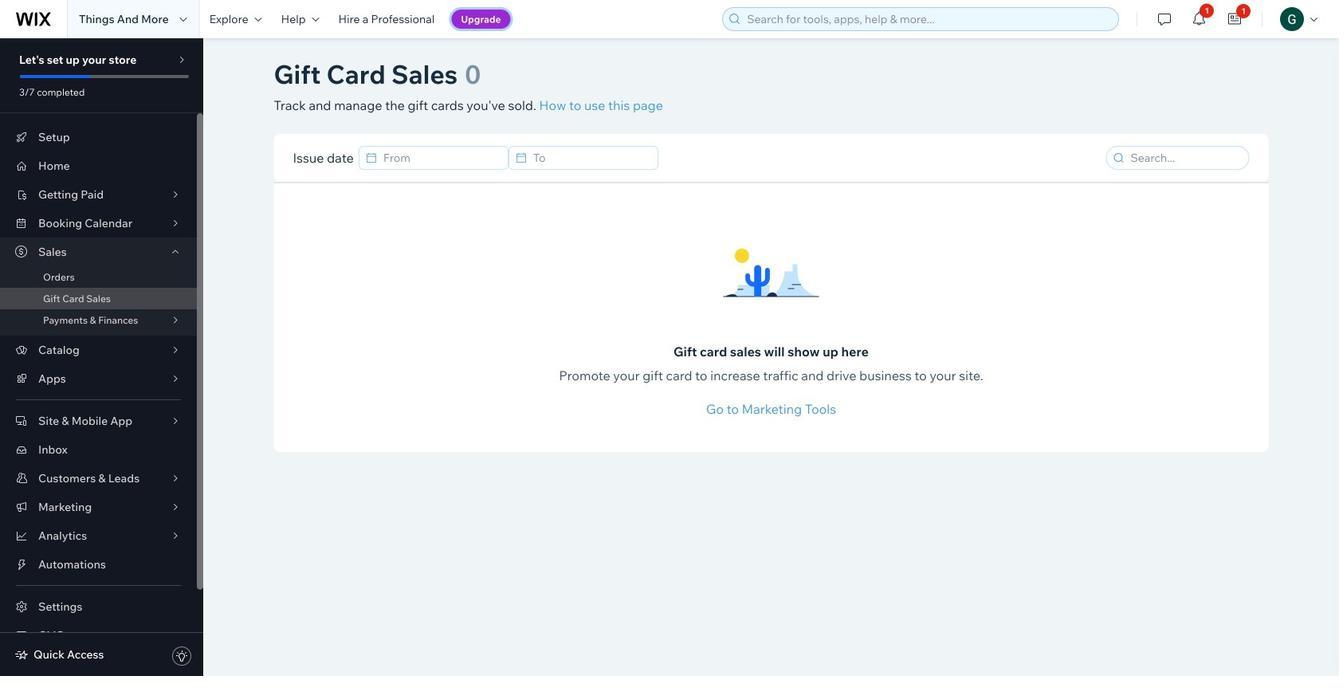 Task type: vqa. For each thing, say whether or not it's contained in the screenshot.
Search... field
yes



Task type: describe. For each thing, give the bounding box(es) containing it.
From field
[[379, 147, 503, 169]]

Search for tools, apps, help & more... field
[[743, 8, 1114, 30]]



Task type: locate. For each thing, give the bounding box(es) containing it.
Search... field
[[1127, 147, 1245, 169]]

sidebar element
[[0, 38, 203, 676]]

To field
[[529, 147, 653, 169]]



